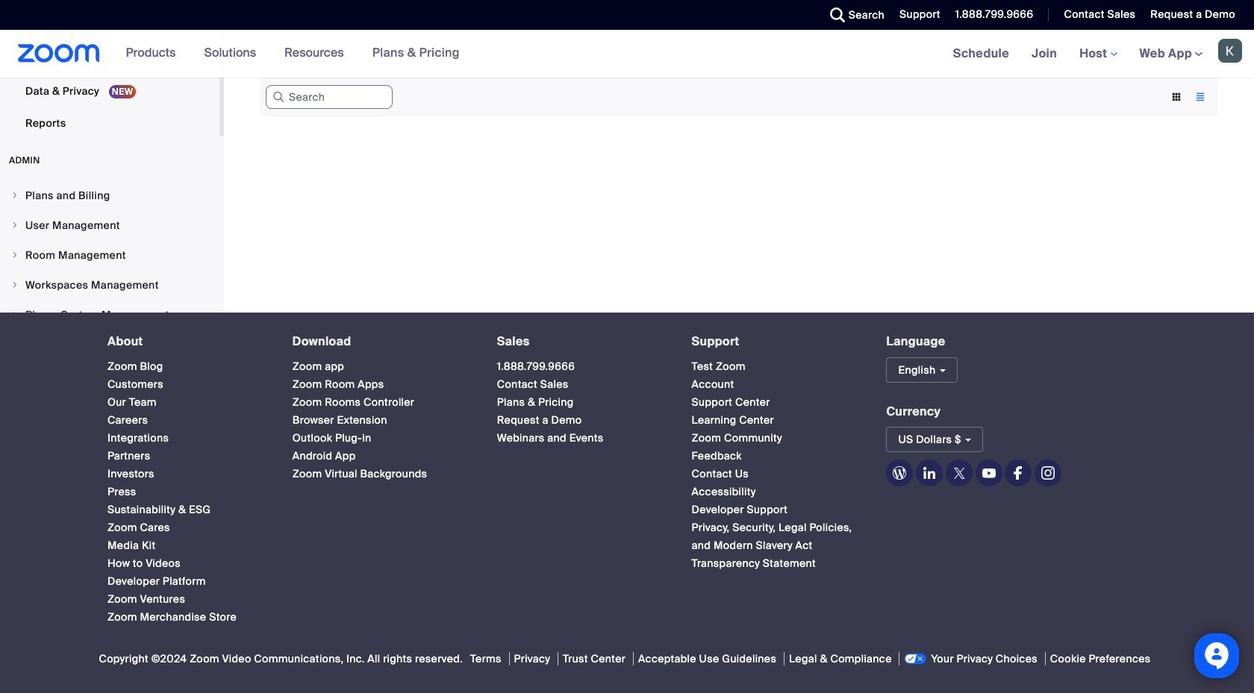 Task type: vqa. For each thing, say whether or not it's contained in the screenshot.
The More
no



Task type: describe. For each thing, give the bounding box(es) containing it.
4 menu item from the top
[[0, 271, 220, 300]]

right image for first menu item
[[10, 191, 19, 200]]

right image for 4th menu item from the bottom of the admin menu menu
[[10, 221, 19, 230]]

profile picture image
[[1219, 39, 1243, 63]]

admin menu menu
[[0, 181, 220, 391]]

right image for 3rd menu item from the top of the admin menu menu
[[10, 251, 19, 260]]

5 menu item from the top
[[0, 301, 220, 329]]

Search text field
[[266, 85, 393, 109]]

meetings navigation
[[942, 30, 1255, 78]]

right image for fourth menu item from the top of the admin menu menu
[[10, 281, 19, 290]]

3 heading from the left
[[497, 335, 665, 349]]

1 heading from the left
[[108, 335, 266, 349]]

4 heading from the left
[[692, 335, 860, 349]]

product information navigation
[[115, 30, 471, 78]]

personal menu menu
[[0, 0, 220, 140]]

grid mode, not selected image
[[1165, 90, 1189, 104]]

2 menu item from the top
[[0, 211, 220, 240]]



Task type: locate. For each thing, give the bounding box(es) containing it.
3 right image from the top
[[10, 281, 19, 290]]

3 menu item from the top
[[0, 241, 220, 270]]

1 vertical spatial right image
[[10, 221, 19, 230]]

2 right image from the top
[[10, 221, 19, 230]]

right image
[[10, 191, 19, 200], [10, 221, 19, 230], [10, 281, 19, 290]]

1 menu item from the top
[[0, 181, 220, 210]]

1 right image from the top
[[10, 191, 19, 200]]

heading
[[108, 335, 266, 349], [293, 335, 470, 349], [497, 335, 665, 349], [692, 335, 860, 349]]

banner
[[0, 30, 1255, 78]]

0 vertical spatial right image
[[10, 251, 19, 260]]

1 right image from the top
[[10, 251, 19, 260]]

2 vertical spatial right image
[[10, 281, 19, 290]]

2 right image from the top
[[10, 311, 19, 320]]

2 heading from the left
[[293, 335, 470, 349]]

1 vertical spatial right image
[[10, 311, 19, 320]]

0 vertical spatial right image
[[10, 191, 19, 200]]

menu item
[[0, 181, 220, 210], [0, 211, 220, 240], [0, 241, 220, 270], [0, 271, 220, 300], [0, 301, 220, 329]]

zoom logo image
[[18, 44, 100, 63]]

right image
[[10, 251, 19, 260], [10, 311, 19, 320]]

right image for 5th menu item from the top
[[10, 311, 19, 320]]

list mode, selected image
[[1189, 90, 1213, 104]]



